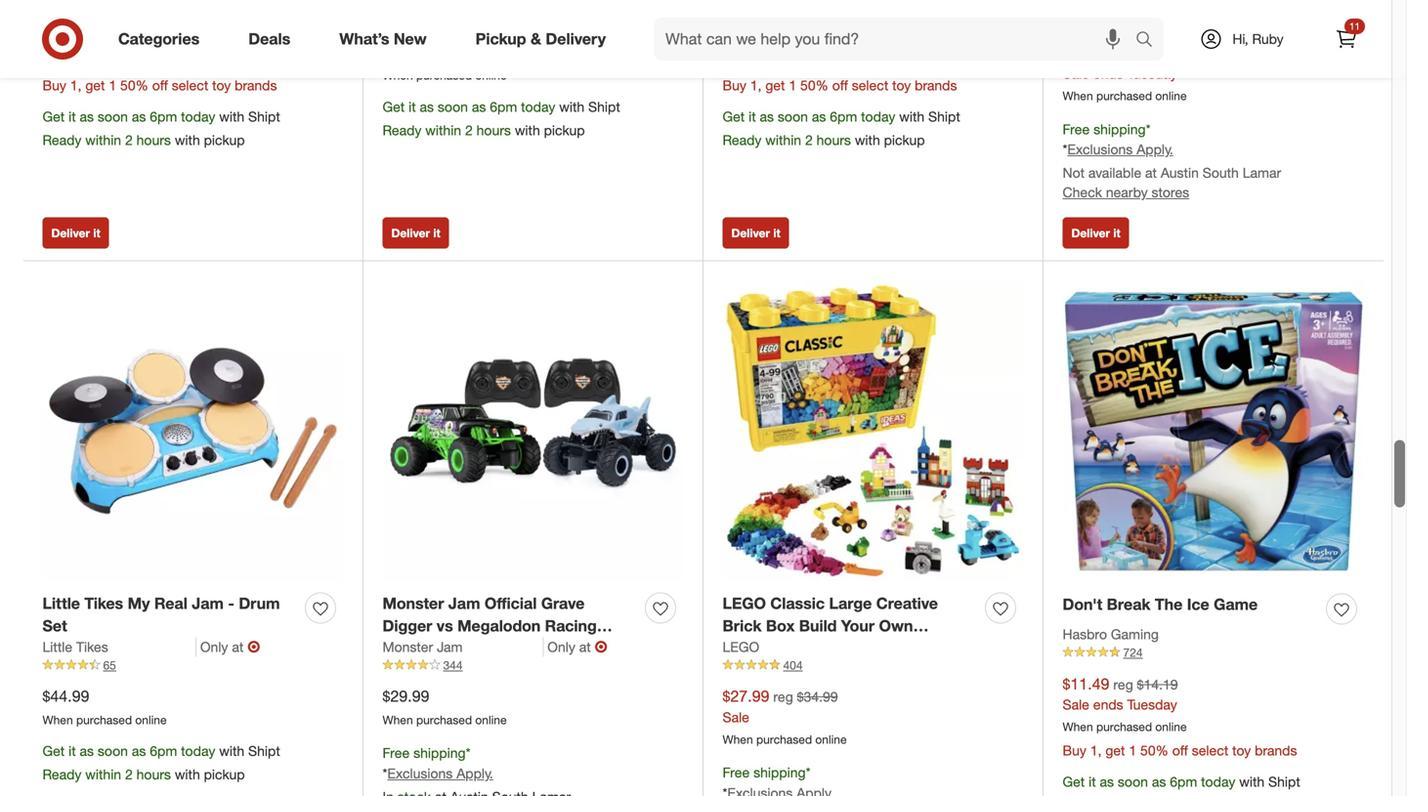 Task type: vqa. For each thing, say whether or not it's contained in the screenshot.
FIND corresponding to Find a Store
no



Task type: describe. For each thing, give the bounding box(es) containing it.
344
[[443, 658, 463, 673]]

lamar
[[1243, 164, 1281, 181]]

ruby
[[1252, 30, 1284, 47]]

get for $33.99
[[383, 98, 405, 115]]

deals
[[248, 29, 291, 48]]

get it as soon as 6pm today with shipt ready within 2 hours with pickup for see
[[43, 108, 280, 149]]

$27.99
[[723, 687, 770, 706]]

65 link
[[43, 657, 344, 674]]

$94.99
[[1137, 45, 1178, 62]]

categories link
[[102, 18, 224, 61]]

1 horizontal spatial toy
[[892, 77, 911, 94]]

the
[[1155, 595, 1183, 614]]

get it as soon as 6pm today with shipt ready within 2 hours with pickup for $33.99
[[383, 98, 620, 139]]

lego classic large creative brick box build your own creative toys, kids building kit 10698
[[723, 594, 954, 680]]

$33.99
[[383, 42, 429, 61]]

hi,
[[1233, 30, 1249, 47]]

sale for $74.99
[[1063, 65, 1090, 82]]

free inside free shipping * * exclusions apply. not available at austin south lamar check nearby stores
[[1063, 121, 1090, 138]]

get for $44.99
[[43, 743, 65, 760]]

online inside the $29.99 when purchased online
[[475, 713, 507, 727]]

online inside $74.99 reg $94.99 sale ends tuesday when purchased online
[[1156, 88, 1187, 103]]

pickup for $33.99
[[544, 121, 585, 139]]

$11.49 reg $14.19 sale ends tuesday when purchased online buy 1, get 1 50% off select toy brands
[[1063, 675, 1297, 759]]

my
[[128, 594, 150, 613]]

monster for monster jam
[[383, 639, 433, 656]]

2 for $44.99
[[125, 766, 133, 784]]

1 horizontal spatial 1,
[[750, 77, 762, 94]]

don't break the ice game link
[[1063, 594, 1258, 616]]

hasbro gaming
[[1063, 626, 1159, 643]]

tikes for little tikes
[[76, 639, 108, 656]]

control
[[494, 639, 550, 658]]

real
[[154, 594, 188, 613]]

when inside $27.99 reg $34.99 sale when purchased online
[[723, 732, 753, 747]]

deliver it button for when purchased online
[[383, 218, 449, 249]]

austin
[[1161, 164, 1199, 181]]

what's new link
[[323, 18, 451, 61]]

1 inside $11.49 reg $14.19 sale ends tuesday when purchased online buy 1, get 1 50% off select toy brands
[[1129, 742, 1137, 759]]

free for monster jam official grave digger vs megalodon racing rivals remote control monster trucks - 1:24 scale - 2 pk
[[383, 745, 410, 762]]

grave
[[541, 594, 585, 613]]

shipping inside free shipping * * exclusions apply. not available at austin south lamar check nearby stores
[[1094, 121, 1146, 138]]

1 in from the left
[[114, 29, 126, 48]]

apply. for free shipping * * exclusions apply.
[[457, 765, 493, 782]]

when inside $74.99 reg $94.99 sale ends tuesday when purchased online
[[1063, 88, 1093, 103]]

when inside $11.49 reg $14.19 sale ends tuesday when purchased online buy 1, get 1 50% off select toy brands
[[1063, 720, 1093, 735]]

pickup for $44.99
[[204, 766, 245, 784]]

ice
[[1187, 595, 1210, 614]]

little for little tikes my real jam - drum set
[[43, 594, 80, 613]]

trucks
[[383, 661, 432, 680]]

1 horizontal spatial -
[[436, 661, 442, 680]]

3 deliver from the left
[[732, 226, 770, 241]]

megalodon
[[458, 617, 541, 636]]

search
[[1127, 31, 1174, 50]]

1 cart from the left
[[130, 29, 158, 48]]

available
[[1089, 164, 1142, 181]]

don't break the ice game
[[1063, 595, 1258, 614]]

kit
[[933, 639, 954, 658]]

1 horizontal spatial off
[[832, 77, 848, 94]]

1 see from the left
[[43, 29, 70, 48]]

official
[[485, 594, 537, 613]]

only for drum
[[200, 639, 228, 656]]

6pm down what can we help you find? suggestions appear below search field
[[830, 108, 857, 125]]

ready for $33.99
[[383, 121, 422, 139]]

$44.99 when purchased online
[[43, 687, 167, 727]]

2 see price in cart when purchased online buy 1, get 1 50% off select toy brands from the left
[[723, 29, 957, 94]]

hi, ruby
[[1233, 30, 1284, 47]]

1 horizontal spatial 50%
[[800, 77, 829, 94]]

today for $44.99
[[181, 743, 215, 760]]

0 horizontal spatial toy
[[212, 77, 231, 94]]

deliver it for buy 1, get 1 50% off select toy brands
[[51, 226, 100, 241]]

* for free shipping * * exclusions apply.
[[466, 745, 471, 762]]

1 horizontal spatial buy
[[723, 77, 747, 94]]

classic
[[771, 594, 825, 613]]

at inside free shipping * * exclusions apply. not available at austin south lamar check nearby stores
[[1145, 164, 1157, 181]]

* for free shipping *
[[806, 764, 811, 782]]

online inside '$33.99 when purchased online'
[[475, 68, 507, 83]]

only at ¬ for megalodon
[[548, 638, 608, 657]]

within for $44.99
[[85, 766, 121, 784]]

shipping for monster jam official grave digger vs megalodon racing rivals remote control monster trucks - 1:24 scale - 2 pk
[[414, 745, 466, 762]]

drum
[[239, 594, 280, 613]]

set
[[43, 617, 67, 636]]

2 for see
[[125, 132, 133, 149]]

tuesday for $11.49
[[1127, 696, 1178, 714]]

monster jam
[[383, 639, 463, 656]]

deliver it for sale
[[1072, 226, 1121, 241]]

lego classic large creative brick box build your own creative toys, kids building kit 10698 link
[[723, 593, 978, 680]]

165 link
[[1063, 13, 1365, 30]]

$29.99
[[383, 687, 429, 706]]

racing
[[545, 617, 597, 636]]

$27.99 reg $34.99 sale when purchased online
[[723, 687, 847, 747]]

ready for $44.99
[[43, 766, 82, 784]]

your
[[841, 617, 875, 636]]

deliver for sale
[[1072, 226, 1110, 241]]

digger
[[383, 617, 432, 636]]

shipt for see
[[248, 108, 280, 125]]

$74.99 reg $94.99 sale ends tuesday when purchased online
[[1063, 43, 1187, 103]]

select inside $11.49 reg $14.19 sale ends tuesday when purchased online buy 1, get 1 50% off select toy brands
[[1192, 742, 1229, 759]]

purchased inside $74.99 reg $94.99 sale ends tuesday when purchased online
[[1097, 88, 1152, 103]]

nearby
[[1106, 184, 1148, 201]]

$44.99
[[43, 687, 89, 706]]

purchased inside $11.49 reg $14.19 sale ends tuesday when purchased online buy 1, get 1 50% off select toy brands
[[1097, 720, 1152, 735]]

0 horizontal spatial 1,
[[70, 77, 82, 94]]

1, inside $11.49 reg $14.19 sale ends tuesday when purchased online buy 1, get 1 50% off select toy brands
[[1090, 742, 1102, 759]]

brands inside $11.49 reg $14.19 sale ends tuesday when purchased online buy 1, get 1 50% off select toy brands
[[1255, 742, 1297, 759]]

free shipping * * exclusions apply. not available at austin south lamar check nearby stores
[[1063, 121, 1281, 201]]

only at ¬ for drum
[[200, 638, 260, 657]]

3 deliver it button from the left
[[723, 218, 789, 249]]

monster jam link
[[383, 638, 544, 657]]

game
[[1214, 595, 1258, 614]]

check
[[1063, 184, 1102, 201]]

what's
[[339, 29, 389, 48]]

categories
[[118, 29, 200, 48]]

pickup
[[476, 29, 526, 48]]

hasbro gaming link
[[1063, 625, 1159, 645]]

not
[[1063, 164, 1085, 181]]

pk
[[549, 661, 567, 680]]

ready for see
[[43, 132, 82, 149]]

$11.49
[[1063, 675, 1110, 694]]

$33.99 when purchased online
[[383, 42, 507, 83]]

6pm for see
[[150, 108, 177, 125]]

purchased inside the $29.99 when purchased online
[[416, 713, 472, 727]]

lego link
[[723, 638, 760, 657]]

shipt for $33.99
[[588, 98, 620, 115]]

50% inside $11.49 reg $14.19 sale ends tuesday when purchased online buy 1, get 1 50% off select toy brands
[[1141, 742, 1169, 759]]

purchased inside '$44.99 when purchased online'
[[76, 713, 132, 727]]

0 horizontal spatial get
[[85, 77, 105, 94]]

search button
[[1127, 18, 1174, 65]]

2 cart from the left
[[811, 29, 838, 48]]

free shipping * * exclusions apply.
[[383, 745, 493, 782]]

1 price from the left
[[74, 29, 109, 48]]

jam for monster jam
[[437, 639, 463, 656]]

344 link
[[383, 657, 684, 674]]

$29.99 when purchased online
[[383, 687, 507, 727]]

free for lego classic large creative brick box build your own creative toys, kids building kit 10698
[[723, 764, 750, 782]]

724 link
[[1063, 645, 1365, 662]]

within for see
[[85, 132, 121, 149]]

$14.19
[[1137, 676, 1178, 693]]

purchased inside '$33.99 when purchased online'
[[416, 68, 472, 83]]

toys,
[[789, 639, 826, 658]]

monster down "racing" in the left bottom of the page
[[554, 639, 615, 658]]

jam for monster jam official grave digger vs megalodon racing rivals remote control monster trucks - 1:24 scale - 2 pk
[[448, 594, 480, 613]]

box
[[766, 617, 795, 636]]

11
[[1350, 20, 1360, 32]]

pickup for see
[[204, 132, 245, 149]]

scale
[[481, 661, 521, 680]]

2 see from the left
[[723, 29, 750, 48]]

65
[[103, 658, 116, 673]]

off inside $11.49 reg $14.19 sale ends tuesday when purchased online buy 1, get 1 50% off select toy brands
[[1173, 742, 1188, 759]]

165
[[1123, 14, 1143, 29]]

shipping for lego classic large creative brick box build your own creative toys, kids building kit 10698
[[754, 764, 806, 782]]



Task type: locate. For each thing, give the bounding box(es) containing it.
little inside little tikes link
[[43, 639, 72, 656]]

1 horizontal spatial shipping
[[754, 764, 806, 782]]

apply.
[[1137, 141, 1174, 158], [457, 765, 493, 782]]

0 horizontal spatial brands
[[235, 77, 277, 94]]

free up not
[[1063, 121, 1090, 138]]

online inside '$44.99 when purchased online'
[[135, 713, 167, 727]]

lego down "brick" at the right of the page
[[723, 639, 760, 656]]

0 horizontal spatial buy
[[43, 77, 66, 94]]

cart
[[130, 29, 158, 48], [811, 29, 838, 48]]

0 vertical spatial apply.
[[1137, 141, 1174, 158]]

at for monster jam official grave digger vs megalodon racing rivals remote control monster trucks - 1:24 scale - 2 pk
[[579, 639, 591, 656]]

1 deliver it button from the left
[[43, 218, 109, 249]]

2 horizontal spatial brands
[[1255, 742, 1297, 759]]

what's new
[[339, 29, 427, 48]]

ends down $74.99
[[1093, 65, 1124, 82]]

724
[[1123, 646, 1143, 660]]

* down $74.99 reg $94.99 sale ends tuesday when purchased online
[[1146, 121, 1151, 138]]

shipping inside free shipping * * exclusions apply.
[[414, 745, 466, 762]]

6pm down categories link
[[150, 108, 177, 125]]

1 horizontal spatial exclusions apply. link
[[1068, 141, 1174, 158]]

at up the stores
[[1145, 164, 1157, 181]]

exclusions up available
[[1068, 141, 1133, 158]]

4 deliver it from the left
[[1072, 226, 1121, 241]]

2 only from the left
[[548, 639, 575, 656]]

get it as soon as 6pm today with shipt
[[1063, 774, 1301, 791]]

exclusions apply. link for sale
[[1068, 141, 1174, 158]]

ends inside $11.49 reg $14.19 sale ends tuesday when purchased online buy 1, get 1 50% off select toy brands
[[1093, 696, 1124, 714]]

little up set
[[43, 594, 80, 613]]

kids
[[831, 639, 864, 658]]

- left 344
[[436, 661, 442, 680]]

toy down what can we help you find? suggestions appear below search field
[[892, 77, 911, 94]]

1 see price in cart when purchased online buy 1, get 1 50% off select toy brands from the left
[[43, 29, 277, 94]]

2 horizontal spatial -
[[525, 661, 531, 680]]

little inside little tikes my real jam - drum set
[[43, 594, 80, 613]]

¬ down "racing" in the left bottom of the page
[[595, 638, 608, 657]]

delivery
[[546, 29, 606, 48]]

0 vertical spatial tikes
[[84, 594, 123, 613]]

south
[[1203, 164, 1239, 181]]

sale inside $74.99 reg $94.99 sale ends tuesday when purchased online
[[1063, 65, 1090, 82]]

2 horizontal spatial at
[[1145, 164, 1157, 181]]

2 tuesday from the top
[[1127, 696, 1178, 714]]

deliver
[[51, 226, 90, 241], [391, 226, 430, 241], [732, 226, 770, 241], [1072, 226, 1110, 241]]

little tikes my real jam - drum set
[[43, 594, 280, 636]]

6pm down pickup
[[490, 98, 517, 115]]

lego for lego classic large creative brick box build your own creative toys, kids building kit 10698
[[723, 594, 766, 613]]

1 horizontal spatial in
[[794, 29, 806, 48]]

tikes inside little tikes link
[[76, 639, 108, 656]]

0 horizontal spatial ¬
[[248, 638, 260, 657]]

2 horizontal spatial 50%
[[1141, 742, 1169, 759]]

deliver it button for buy 1, get 1 50% off select toy brands
[[43, 218, 109, 249]]

1 horizontal spatial at
[[579, 639, 591, 656]]

monster
[[383, 594, 444, 613], [383, 639, 433, 656], [554, 639, 615, 658]]

lego classic large creative brick box build your own creative toys, kids building kit 10698 image
[[723, 281, 1024, 582], [723, 281, 1024, 582]]

get inside $11.49 reg $14.19 sale ends tuesday when purchased online buy 1, get 1 50% off select toy brands
[[1106, 742, 1125, 759]]

stores
[[1152, 184, 1190, 201]]

little tikes my real jam - drum set image
[[43, 281, 344, 582], [43, 281, 344, 582]]

lego inside the lego classic large creative brick box build your own creative toys, kids building kit 10698
[[723, 594, 766, 613]]

1 vertical spatial ends
[[1093, 696, 1124, 714]]

when
[[43, 55, 73, 69], [723, 55, 753, 69], [383, 68, 413, 83], [1063, 88, 1093, 103], [43, 713, 73, 727], [383, 713, 413, 727], [1063, 720, 1093, 735], [723, 732, 753, 747]]

creative up own
[[876, 594, 938, 613]]

reg for $74.99
[[1114, 45, 1133, 62]]

1 vertical spatial exclusions apply. link
[[387, 765, 493, 782]]

little for little tikes
[[43, 639, 72, 656]]

3 deliver it from the left
[[732, 226, 781, 241]]

only at ¬ up "65" link on the left
[[200, 638, 260, 657]]

6pm for $44.99
[[150, 743, 177, 760]]

deliver for when purchased online
[[391, 226, 430, 241]]

1 vertical spatial creative
[[723, 639, 785, 658]]

shipt for $44.99
[[248, 743, 280, 760]]

2 horizontal spatial off
[[1173, 742, 1188, 759]]

monster for monster jam official grave digger vs megalodon racing rivals remote control monster trucks - 1:24 scale - 2 pk
[[383, 594, 444, 613]]

50% down categories
[[120, 77, 148, 94]]

404
[[783, 658, 803, 673]]

* down the $29.99
[[383, 765, 387, 782]]

get
[[383, 98, 405, 115], [43, 108, 65, 125], [723, 108, 745, 125], [43, 743, 65, 760], [1063, 774, 1085, 791]]

jam inside little tikes my real jam - drum set
[[192, 594, 224, 613]]

reg for $27.99
[[773, 689, 793, 706]]

only at ¬ down "racing" in the left bottom of the page
[[548, 638, 608, 657]]

404 link
[[723, 657, 1024, 674]]

soon for see
[[98, 108, 128, 125]]

reg down 404
[[773, 689, 793, 706]]

1 horizontal spatial brands
[[915, 77, 957, 94]]

jam inside monster jam official grave digger vs megalodon racing rivals remote control monster trucks - 1:24 scale - 2 pk
[[448, 594, 480, 613]]

jam up 344
[[437, 639, 463, 656]]

1 vertical spatial little
[[43, 639, 72, 656]]

50% up get it as soon as 6pm today with shipt
[[1141, 742, 1169, 759]]

remote
[[432, 639, 490, 658]]

2 horizontal spatial get
[[1106, 742, 1125, 759]]

10698
[[723, 661, 766, 680]]

toy up get it as soon as 6pm today with shipt
[[1233, 742, 1251, 759]]

0 horizontal spatial only
[[200, 639, 228, 656]]

0 horizontal spatial see price in cart when purchased online buy 1, get 1 50% off select toy brands
[[43, 29, 277, 94]]

2 horizontal spatial select
[[1192, 742, 1229, 759]]

today down &
[[521, 98, 555, 115]]

2 deliver from the left
[[391, 226, 430, 241]]

today down $11.49 reg $14.19 sale ends tuesday when purchased online buy 1, get 1 50% off select toy brands
[[1201, 774, 1236, 791]]

large
[[829, 594, 872, 613]]

exclusions apply. link down the $29.99 when purchased online
[[387, 765, 493, 782]]

1 horizontal spatial select
[[852, 77, 889, 94]]

ends inside $74.99 reg $94.99 sale ends tuesday when purchased online
[[1093, 65, 1124, 82]]

within for $33.99
[[425, 121, 461, 139]]

little tikes
[[43, 639, 108, 656]]

1 vertical spatial shipping
[[414, 745, 466, 762]]

hours for $44.99
[[136, 766, 171, 784]]

50% down what can we help you find? suggestions appear below search field
[[800, 77, 829, 94]]

1 horizontal spatial cart
[[811, 29, 838, 48]]

6pm
[[490, 98, 517, 115], [150, 108, 177, 125], [830, 108, 857, 125], [150, 743, 177, 760], [1170, 774, 1198, 791]]

0 horizontal spatial only at ¬
[[200, 638, 260, 657]]

1 vertical spatial tikes
[[76, 639, 108, 656]]

sale down $27.99
[[723, 709, 750, 726]]

0 vertical spatial free
[[1063, 121, 1090, 138]]

2 only at ¬ from the left
[[548, 638, 608, 657]]

only at ¬
[[200, 638, 260, 657], [548, 638, 608, 657]]

at down "racing" in the left bottom of the page
[[579, 639, 591, 656]]

off down what can we help you find? suggestions appear below search field
[[832, 77, 848, 94]]

0 horizontal spatial at
[[232, 639, 244, 656]]

lego for lego
[[723, 639, 760, 656]]

hours for see
[[136, 132, 171, 149]]

1 tuesday from the top
[[1127, 65, 1178, 82]]

0 horizontal spatial 1
[[109, 77, 116, 94]]

2 vertical spatial shipping
[[754, 764, 806, 782]]

monster jam official grave digger vs megalodon racing rivals remote control monster trucks - 1:24 scale - 2 pk link
[[383, 593, 638, 680]]

pickup
[[544, 121, 585, 139], [204, 132, 245, 149], [884, 132, 925, 149], [204, 766, 245, 784]]

&
[[531, 29, 541, 48]]

little tikes my real jam - drum set link
[[43, 593, 298, 638]]

off down categories link
[[152, 77, 168, 94]]

creative up 10698
[[723, 639, 785, 658]]

in
[[114, 29, 126, 48], [794, 29, 806, 48]]

only
[[200, 639, 228, 656], [548, 639, 575, 656]]

tuesday inside $11.49 reg $14.19 sale ends tuesday when purchased online buy 1, get 1 50% off select toy brands
[[1127, 696, 1178, 714]]

0 horizontal spatial in
[[114, 29, 126, 48]]

pickup & delivery link
[[459, 18, 630, 61]]

apply. inside free shipping * * exclusions apply.
[[457, 765, 493, 782]]

brick
[[723, 617, 762, 636]]

sale down $74.99
[[1063, 65, 1090, 82]]

free
[[1063, 121, 1090, 138], [383, 745, 410, 762], [723, 764, 750, 782]]

2 horizontal spatial shipping
[[1094, 121, 1146, 138]]

sale inside $11.49 reg $14.19 sale ends tuesday when purchased online buy 1, get 1 50% off select toy brands
[[1063, 696, 1090, 714]]

jam right real
[[192, 594, 224, 613]]

0 vertical spatial exclusions
[[1068, 141, 1133, 158]]

today for see
[[181, 108, 215, 125]]

at down drum
[[232, 639, 244, 656]]

- left drum
[[228, 594, 234, 613]]

0 horizontal spatial select
[[172, 77, 208, 94]]

deals link
[[232, 18, 315, 61]]

break
[[1107, 595, 1151, 614]]

hours for $33.99
[[477, 121, 511, 139]]

reg down 165
[[1114, 45, 1133, 62]]

free shipping *
[[723, 764, 811, 782]]

hasbro
[[1063, 626, 1107, 643]]

0 vertical spatial shipping
[[1094, 121, 1146, 138]]

exclusions inside free shipping * * exclusions apply. not available at austin south lamar check nearby stores
[[1068, 141, 1133, 158]]

2 deliver it button from the left
[[383, 218, 449, 249]]

0 horizontal spatial price
[[74, 29, 109, 48]]

1 little from the top
[[43, 594, 80, 613]]

* up not
[[1063, 141, 1068, 158]]

toy down categories link
[[212, 77, 231, 94]]

get it as soon as 6pm today with shipt ready within 2 hours with pickup for $44.99
[[43, 743, 280, 784]]

0 vertical spatial exclusions apply. link
[[1068, 141, 1174, 158]]

¬ for monster jam official grave digger vs megalodon racing rivals remote control monster trucks - 1:24 scale - 2 pk
[[595, 638, 608, 657]]

online inside $27.99 reg $34.99 sale when purchased online
[[816, 732, 847, 747]]

only up "65" link on the left
[[200, 639, 228, 656]]

select up get it as soon as 6pm today with shipt
[[1192, 742, 1229, 759]]

toy inside $11.49 reg $14.19 sale ends tuesday when purchased online buy 1, get 1 50% off select toy brands
[[1233, 742, 1251, 759]]

rivals
[[383, 639, 427, 658]]

free inside free shipping * * exclusions apply.
[[383, 745, 410, 762]]

little tikes link
[[43, 638, 196, 657]]

monster down digger
[[383, 639, 433, 656]]

2 in from the left
[[794, 29, 806, 48]]

1 horizontal spatial see
[[723, 29, 750, 48]]

6pm down $11.49 reg $14.19 sale ends tuesday when purchased online buy 1, get 1 50% off select toy brands
[[1170, 774, 1198, 791]]

free down $27.99 reg $34.99 sale when purchased online
[[723, 764, 750, 782]]

today down categories link
[[181, 108, 215, 125]]

0 horizontal spatial off
[[152, 77, 168, 94]]

0 horizontal spatial -
[[228, 594, 234, 613]]

4 deliver it button from the left
[[1063, 218, 1130, 249]]

1 vertical spatial lego
[[723, 639, 760, 656]]

2 ¬ from the left
[[595, 638, 608, 657]]

reg inside $11.49 reg $14.19 sale ends tuesday when purchased online buy 1, get 1 50% off select toy brands
[[1114, 676, 1133, 693]]

1 vertical spatial free
[[383, 745, 410, 762]]

1 deliver it from the left
[[51, 226, 100, 241]]

2 horizontal spatial 1,
[[1090, 742, 1102, 759]]

sale down $11.49
[[1063, 696, 1090, 714]]

What can we help you find? suggestions appear below search field
[[654, 18, 1141, 61]]

0 vertical spatial little
[[43, 594, 80, 613]]

online
[[135, 55, 167, 69], [816, 55, 847, 69], [475, 68, 507, 83], [1156, 88, 1187, 103], [135, 713, 167, 727], [475, 713, 507, 727], [1156, 720, 1187, 735], [816, 732, 847, 747]]

2 vertical spatial free
[[723, 764, 750, 782]]

1 only at ¬ from the left
[[200, 638, 260, 657]]

check nearby stores button
[[1063, 183, 1190, 202]]

0 horizontal spatial free
[[383, 745, 410, 762]]

2 horizontal spatial toy
[[1233, 742, 1251, 759]]

1 horizontal spatial free
[[723, 764, 750, 782]]

deliver it for when purchased online
[[391, 226, 440, 241]]

exclusions down the $29.99 when purchased online
[[387, 765, 453, 782]]

0 horizontal spatial see
[[43, 29, 70, 48]]

as
[[420, 98, 434, 115], [472, 98, 486, 115], [80, 108, 94, 125], [132, 108, 146, 125], [760, 108, 774, 125], [812, 108, 826, 125], [80, 743, 94, 760], [132, 743, 146, 760], [1100, 774, 1114, 791], [1152, 774, 1166, 791]]

0 horizontal spatial creative
[[723, 639, 785, 658]]

free down the $29.99
[[383, 745, 410, 762]]

1 deliver from the left
[[51, 226, 90, 241]]

lego
[[723, 594, 766, 613], [723, 639, 760, 656]]

0 horizontal spatial cart
[[130, 29, 158, 48]]

select down categories link
[[172, 77, 208, 94]]

0 vertical spatial lego
[[723, 594, 766, 613]]

1 ends from the top
[[1093, 65, 1124, 82]]

1 horizontal spatial see price in cart when purchased online buy 1, get 1 50% off select toy brands
[[723, 29, 957, 94]]

soon
[[438, 98, 468, 115], [98, 108, 128, 125], [778, 108, 808, 125], [98, 743, 128, 760], [1118, 774, 1148, 791]]

1 horizontal spatial 1
[[789, 77, 797, 94]]

0 horizontal spatial exclusions
[[387, 765, 453, 782]]

within
[[425, 121, 461, 139], [85, 132, 121, 149], [766, 132, 802, 149], [85, 766, 121, 784]]

buy inside $11.49 reg $14.19 sale ends tuesday when purchased online buy 1, get 1 50% off select toy brands
[[1063, 742, 1087, 759]]

sale for $11.49
[[1063, 696, 1090, 714]]

at for little tikes my real jam - drum set
[[232, 639, 244, 656]]

1 only from the left
[[200, 639, 228, 656]]

shipping down $27.99 reg $34.99 sale when purchased online
[[754, 764, 806, 782]]

1
[[109, 77, 116, 94], [789, 77, 797, 94], [1129, 742, 1137, 759]]

- inside little tikes my real jam - drum set
[[228, 594, 234, 613]]

tuesday
[[1127, 65, 1178, 82], [1127, 696, 1178, 714]]

* down $27.99 reg $34.99 sale when purchased online
[[806, 764, 811, 782]]

0 horizontal spatial shipping
[[414, 745, 466, 762]]

tikes inside little tikes my real jam - drum set
[[84, 594, 123, 613]]

gaming
[[1111, 626, 1159, 643]]

1 horizontal spatial exclusions
[[1068, 141, 1133, 158]]

¬
[[248, 638, 260, 657], [595, 638, 608, 657]]

exclusions apply. link up available
[[1068, 141, 1174, 158]]

when inside '$33.99 when purchased online'
[[383, 68, 413, 83]]

6pm for $33.99
[[490, 98, 517, 115]]

purchased
[[76, 55, 132, 69], [756, 55, 812, 69], [416, 68, 472, 83], [1097, 88, 1152, 103], [76, 713, 132, 727], [416, 713, 472, 727], [1097, 720, 1152, 735], [756, 732, 812, 747]]

tikes
[[84, 594, 123, 613], [76, 639, 108, 656]]

apply. down the $29.99 when purchased online
[[457, 765, 493, 782]]

only for megalodon
[[548, 639, 575, 656]]

1 ¬ from the left
[[248, 638, 260, 657]]

deliver for buy 1, get 1 50% off select toy brands
[[51, 226, 90, 241]]

2 deliver it from the left
[[391, 226, 440, 241]]

reg inside $74.99 reg $94.99 sale ends tuesday when purchased online
[[1114, 45, 1133, 62]]

off up get it as soon as 6pm today with shipt
[[1173, 742, 1188, 759]]

sale for $27.99
[[723, 709, 750, 726]]

buy
[[43, 77, 66, 94], [723, 77, 747, 94], [1063, 742, 1087, 759]]

0 horizontal spatial exclusions apply. link
[[387, 765, 493, 782]]

tuesday down $14.19
[[1127, 696, 1178, 714]]

2 ends from the top
[[1093, 696, 1124, 714]]

deliver it
[[51, 226, 100, 241], [391, 226, 440, 241], [732, 226, 781, 241], [1072, 226, 1121, 241]]

creative
[[876, 594, 938, 613], [723, 639, 785, 658]]

tuesday inside $74.99 reg $94.99 sale ends tuesday when purchased online
[[1127, 65, 1178, 82]]

only down "racing" in the left bottom of the page
[[548, 639, 575, 656]]

build
[[799, 617, 837, 636]]

select
[[172, 77, 208, 94], [852, 77, 889, 94], [1192, 742, 1229, 759]]

ends for $11.49
[[1093, 696, 1124, 714]]

get for see
[[43, 108, 65, 125]]

tuesday for $74.99
[[1127, 65, 1178, 82]]

apply. up austin
[[1137, 141, 1174, 158]]

monster up digger
[[383, 594, 444, 613]]

shipping down the $29.99 when purchased online
[[414, 745, 466, 762]]

when inside '$44.99 when purchased online'
[[43, 713, 73, 727]]

reg for $11.49
[[1114, 676, 1133, 693]]

little down set
[[43, 639, 72, 656]]

* for free shipping * * exclusions apply. not available at austin south lamar check nearby stores
[[1146, 121, 1151, 138]]

¬ for little tikes my real jam - drum set
[[248, 638, 260, 657]]

2 horizontal spatial free
[[1063, 121, 1090, 138]]

2 horizontal spatial 1
[[1129, 742, 1137, 759]]

- down control
[[525, 661, 531, 680]]

1 horizontal spatial apply.
[[1137, 141, 1174, 158]]

brands
[[235, 77, 277, 94], [915, 77, 957, 94], [1255, 742, 1297, 759]]

tuesday down $94.99 at the right of the page
[[1127, 65, 1178, 82]]

online inside $11.49 reg $14.19 sale ends tuesday when purchased online buy 1, get 1 50% off select toy brands
[[1156, 720, 1187, 735]]

exclusions inside free shipping * * exclusions apply.
[[387, 765, 453, 782]]

apply. inside free shipping * * exclusions apply. not available at austin south lamar check nearby stores
[[1137, 141, 1174, 158]]

building
[[868, 639, 929, 658]]

with
[[559, 98, 585, 115], [219, 108, 244, 125], [899, 108, 925, 125], [515, 121, 540, 139], [175, 132, 200, 149], [855, 132, 880, 149], [219, 743, 244, 760], [175, 766, 200, 784], [1240, 774, 1265, 791]]

2 for $33.99
[[465, 121, 473, 139]]

shipping up available
[[1094, 121, 1146, 138]]

1 lego from the top
[[723, 594, 766, 613]]

0 vertical spatial tuesday
[[1127, 65, 1178, 82]]

* down the $29.99 when purchased online
[[466, 745, 471, 762]]

jam up vs at bottom
[[448, 594, 480, 613]]

soon for $44.99
[[98, 743, 128, 760]]

exclusions apply. link
[[1068, 141, 1174, 158], [387, 765, 493, 782]]

exclusions apply. link for when purchased online
[[387, 765, 493, 782]]

ends down $11.49
[[1093, 696, 1124, 714]]

monster jam official grave digger vs megalodon racing rivals remote control monster trucks - 1:24 scale - 2 pk
[[383, 594, 615, 680]]

when inside the $29.99 when purchased online
[[383, 713, 413, 727]]

1 horizontal spatial ¬
[[595, 638, 608, 657]]

0 horizontal spatial apply.
[[457, 765, 493, 782]]

1 horizontal spatial only
[[548, 639, 575, 656]]

1 vertical spatial exclusions
[[387, 765, 453, 782]]

1 vertical spatial apply.
[[457, 765, 493, 782]]

purchased inside $27.99 reg $34.99 sale when purchased online
[[756, 732, 812, 747]]

$34.99
[[797, 689, 838, 706]]

select down what can we help you find? suggestions appear below search field
[[852, 77, 889, 94]]

2 inside monster jam official grave digger vs megalodon racing rivals remote control monster trucks - 1:24 scale - 2 pk
[[536, 661, 544, 680]]

exclusions for free shipping * * exclusions apply.
[[387, 765, 453, 782]]

tikes for little tikes my real jam - drum set
[[84, 594, 123, 613]]

soon for $33.99
[[438, 98, 468, 115]]

deliver it button
[[43, 218, 109, 249], [383, 218, 449, 249], [723, 218, 789, 249], [1063, 218, 1130, 249]]

2 little from the top
[[43, 639, 72, 656]]

vs
[[437, 617, 453, 636]]

new
[[394, 29, 427, 48]]

6pm down '$44.99 when purchased online'
[[150, 743, 177, 760]]

ends for $74.99
[[1093, 65, 1124, 82]]

$74.99
[[1063, 43, 1110, 62]]

don't
[[1063, 595, 1103, 614]]

1 vertical spatial tuesday
[[1127, 696, 1178, 714]]

exclusions for free shipping * * exclusions apply. not available at austin south lamar check nearby stores
[[1068, 141, 1133, 158]]

1 horizontal spatial price
[[755, 29, 790, 48]]

tikes up 65
[[76, 639, 108, 656]]

monster jam official grave digger vs megalodon racing rivals remote control monster trucks - 1:24 scale - 2 pk image
[[383, 281, 684, 582], [383, 281, 684, 582]]

1 horizontal spatial get
[[766, 77, 785, 94]]

today for $33.99
[[521, 98, 555, 115]]

tikes left my
[[84, 594, 123, 613]]

apply. for free shipping * * exclusions apply. not available at austin south lamar check nearby stores
[[1137, 141, 1174, 158]]

deliver it button for sale
[[1063, 218, 1130, 249]]

sale inside $27.99 reg $34.99 sale when purchased online
[[723, 709, 750, 726]]

price
[[74, 29, 109, 48], [755, 29, 790, 48]]

0 vertical spatial creative
[[876, 594, 938, 613]]

2 lego from the top
[[723, 639, 760, 656]]

1 horizontal spatial creative
[[876, 594, 938, 613]]

¬ down drum
[[248, 638, 260, 657]]

don't break the ice game image
[[1063, 281, 1365, 583], [1063, 281, 1365, 583]]

0 vertical spatial ends
[[1093, 65, 1124, 82]]

4 deliver from the left
[[1072, 226, 1110, 241]]

2 price from the left
[[755, 29, 790, 48]]

1 horizontal spatial only at ¬
[[548, 638, 608, 657]]

reg inside $27.99 reg $34.99 sale when purchased online
[[773, 689, 793, 706]]

today
[[521, 98, 555, 115], [181, 108, 215, 125], [861, 108, 896, 125], [181, 743, 215, 760], [1201, 774, 1236, 791]]

2 horizontal spatial buy
[[1063, 742, 1087, 759]]

today down what can we help you find? suggestions appear below search field
[[861, 108, 896, 125]]

lego up "brick" at the right of the page
[[723, 594, 766, 613]]

reg down 724
[[1114, 676, 1133, 693]]

today down "65" link on the left
[[181, 743, 215, 760]]

pickup & delivery
[[476, 29, 606, 48]]

1:24
[[447, 661, 477, 680]]

0 horizontal spatial 50%
[[120, 77, 148, 94]]



